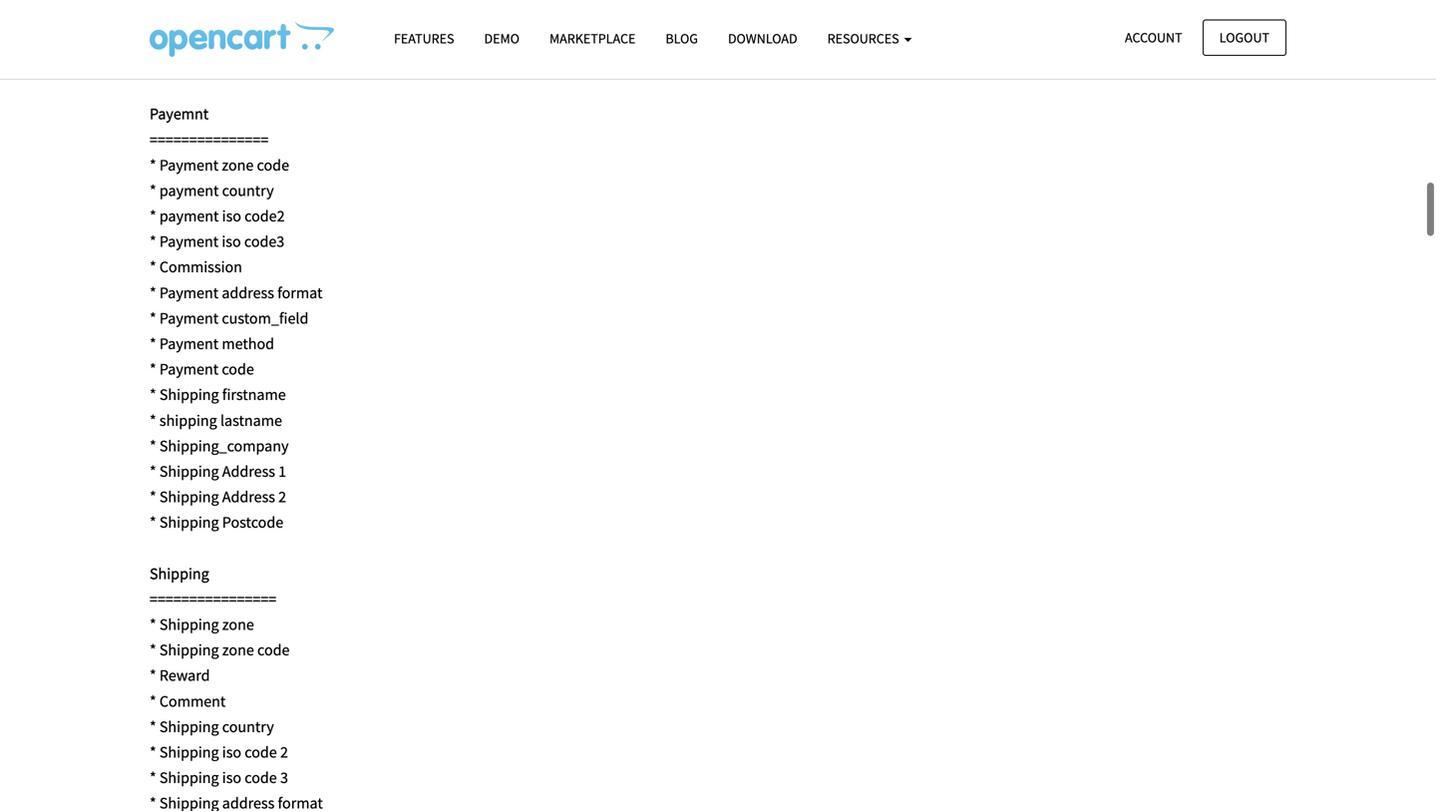 Task type: locate. For each thing, give the bounding box(es) containing it.
address
[[222, 461, 275, 481], [222, 487, 275, 507]]

2 address from the top
[[222, 487, 275, 507]]

iso left code2
[[222, 206, 241, 226]]

2 zone from the top
[[222, 615, 254, 635]]

7 * from the top
[[150, 257, 156, 277]]

20 * from the top
[[150, 666, 156, 686]]

zone inside payemnt =============== * payment zone code * payment country * payment iso code2 * payment iso code3 * commission * payment address format * payment custom_field * payment method * payment code * shipping firstname * shipping lastname * shipping_company * shipping address 1 * shipping address 2 * shipping postcode
[[222, 155, 254, 175]]

payment
[[160, 181, 219, 201], [160, 206, 219, 226]]

country
[[222, 181, 274, 201], [222, 717, 274, 737]]

city
[[222, 53, 248, 73]]

address up postcode
[[222, 487, 275, 507]]

method
[[222, 334, 274, 354]]

zone
[[222, 155, 254, 175], [222, 615, 254, 635], [222, 640, 254, 660]]

2 country from the top
[[222, 717, 274, 737]]

download link
[[713, 21, 813, 56]]

payemnt =============== * payment zone code * payment country * payment iso code2 * payment iso code3 * commission * payment address format * payment custom_field * payment method * payment code * shipping firstname * shipping lastname * shipping_company * shipping address 1 * shipping address 2 * shipping postcode
[[150, 104, 323, 532]]

resources link
[[813, 21, 927, 56]]

17 * from the top
[[150, 513, 156, 532]]

iso left 'code3' at top left
[[222, 232, 241, 252]]

2 up 3
[[280, 742, 288, 762]]

lastname
[[220, 410, 282, 430]]

0 vertical spatial address
[[222, 461, 275, 481]]

blog
[[666, 29, 698, 47]]

resources
[[828, 29, 902, 47]]

2 down 1
[[279, 487, 287, 507]]

iso down comment
[[222, 742, 242, 762]]

4 * from the top
[[150, 181, 156, 201]]

4 iso from the top
[[222, 768, 242, 788]]

features link
[[379, 21, 469, 56]]

2
[[279, 487, 287, 507], [280, 742, 288, 762]]

marketplace
[[550, 29, 636, 47]]

comment
[[160, 691, 226, 711]]

2 vertical spatial zone
[[222, 640, 254, 660]]

0 vertical spatial zone
[[222, 155, 254, 175]]

1 vertical spatial country
[[222, 717, 274, 737]]

5 * from the top
[[150, 206, 156, 226]]

1 vertical spatial 2
[[280, 742, 288, 762]]

18 * from the top
[[150, 615, 156, 635]]

payment up commission
[[160, 206, 219, 226]]

code
[[257, 155, 289, 175], [222, 359, 254, 379], [257, 640, 290, 660], [245, 742, 277, 762], [245, 768, 277, 788]]

1 vertical spatial address
[[222, 487, 275, 507]]

14 * from the top
[[150, 436, 156, 456]]

1 address from the top
[[222, 461, 275, 481]]

iso left 3
[[222, 768, 242, 788]]

country inside payemnt =============== * payment zone code * payment country * payment iso code2 * payment iso code3 * commission * payment address format * payment custom_field * payment method * payment code * shipping firstname * shipping lastname * shipping_company * shipping address 1 * shipping address 2 * shipping postcode
[[222, 181, 274, 201]]

3 * from the top
[[150, 155, 156, 175]]

postcode
[[222, 513, 284, 532]]

payemnt
[[150, 104, 209, 124]]

country up code2
[[222, 181, 274, 201]]

payment
[[160, 155, 219, 175], [160, 232, 219, 252], [160, 283, 219, 303], [160, 308, 219, 328], [160, 334, 219, 354], [160, 359, 219, 379]]

0 vertical spatial payment
[[160, 181, 219, 201]]

status
[[160, 27, 201, 47]]

payment down ===============
[[160, 181, 219, 201]]

0 vertical spatial 2
[[279, 487, 287, 507]]

23 * from the top
[[150, 742, 156, 762]]

0 vertical spatial country
[[222, 181, 274, 201]]

8 * from the top
[[150, 283, 156, 303]]

1
[[279, 461, 287, 481]]

country down comment
[[222, 717, 274, 737]]

2 iso from the top
[[222, 232, 241, 252]]

1 payment from the top
[[160, 181, 219, 201]]

*
[[150, 27, 156, 47], [150, 53, 156, 73], [150, 155, 156, 175], [150, 181, 156, 201], [150, 206, 156, 226], [150, 232, 156, 252], [150, 257, 156, 277], [150, 283, 156, 303], [150, 308, 156, 328], [150, 334, 156, 354], [150, 359, 156, 379], [150, 385, 156, 405], [150, 410, 156, 430], [150, 436, 156, 456], [150, 461, 156, 481], [150, 487, 156, 507], [150, 513, 156, 532], [150, 615, 156, 635], [150, 640, 156, 660], [150, 666, 156, 686], [150, 691, 156, 711], [150, 717, 156, 737], [150, 742, 156, 762], [150, 768, 156, 788]]

1 vertical spatial zone
[[222, 615, 254, 635]]

custom_field
[[222, 308, 309, 328]]

logout link
[[1203, 19, 1287, 56]]

country inside shipping ================ * shipping zone * shipping zone code * reward * comment * shipping country * shipping iso code 2 * shipping iso code 3
[[222, 717, 274, 737]]

1 zone from the top
[[222, 155, 254, 175]]

iso
[[222, 206, 241, 226], [222, 232, 241, 252], [222, 742, 242, 762], [222, 768, 242, 788]]

24 * from the top
[[150, 768, 156, 788]]

13 * from the top
[[150, 410, 156, 430]]

demo link
[[469, 21, 535, 56]]

5 payment from the top
[[160, 334, 219, 354]]

1 vertical spatial payment
[[160, 206, 219, 226]]

shipping
[[160, 53, 219, 73], [160, 385, 219, 405], [160, 461, 219, 481], [160, 487, 219, 507], [160, 513, 219, 532], [150, 564, 209, 584], [160, 615, 219, 635], [160, 640, 219, 660], [160, 717, 219, 737], [160, 742, 219, 762], [160, 768, 219, 788]]

address left 1
[[222, 461, 275, 481]]

1 payment from the top
[[160, 155, 219, 175]]

1 iso from the top
[[222, 206, 241, 226]]

===============
[[150, 129, 269, 149]]

6 * from the top
[[150, 232, 156, 252]]

1 country from the top
[[222, 181, 274, 201]]

marketplace link
[[535, 21, 651, 56]]

demo
[[484, 29, 520, 47]]

format
[[277, 283, 323, 303]]



Task type: describe. For each thing, give the bounding box(es) containing it.
commission
[[160, 257, 242, 277]]

3 iso from the top
[[222, 742, 242, 762]]

22 * from the top
[[150, 717, 156, 737]]

blog link
[[651, 21, 713, 56]]

19 * from the top
[[150, 640, 156, 660]]

shipping ================ * shipping zone * shipping zone code * reward * comment * shipping country * shipping iso code 2 * shipping iso code 3
[[150, 564, 290, 788]]

9 * from the top
[[150, 308, 156, 328]]

21 * from the top
[[150, 691, 156, 711]]

3 zone from the top
[[222, 640, 254, 660]]

reward
[[160, 666, 210, 686]]

1 * from the top
[[150, 27, 156, 47]]

download
[[728, 29, 798, 47]]

address
[[222, 283, 274, 303]]

11 * from the top
[[150, 359, 156, 379]]

code2
[[245, 206, 285, 226]]

code3
[[244, 232, 285, 252]]

4 payment from the top
[[160, 308, 219, 328]]

shipping inside * status * shipping city
[[160, 53, 219, 73]]

shipping
[[160, 410, 217, 430]]

6 payment from the top
[[160, 359, 219, 379]]

2 payment from the top
[[160, 206, 219, 226]]

opencart - export orders image
[[150, 21, 334, 57]]

2 payment from the top
[[160, 232, 219, 252]]

3 payment from the top
[[160, 283, 219, 303]]

3
[[280, 768, 288, 788]]

15 * from the top
[[150, 461, 156, 481]]

zone for shipping
[[222, 615, 254, 635]]

2 inside shipping ================ * shipping zone * shipping zone code * reward * comment * shipping country * shipping iso code 2 * shipping iso code 3
[[280, 742, 288, 762]]

================
[[150, 589, 277, 609]]

10 * from the top
[[150, 334, 156, 354]]

* status * shipping city
[[150, 27, 248, 73]]

account
[[1126, 28, 1183, 46]]

account link
[[1109, 19, 1200, 56]]

2 inside payemnt =============== * payment zone code * payment country * payment iso code2 * payment iso code3 * commission * payment address format * payment custom_field * payment method * payment code * shipping firstname * shipping lastname * shipping_company * shipping address 1 * shipping address 2 * shipping postcode
[[279, 487, 287, 507]]

12 * from the top
[[150, 385, 156, 405]]

shipping_company
[[160, 436, 289, 456]]

features
[[394, 29, 454, 47]]

zone for payment
[[222, 155, 254, 175]]

2 * from the top
[[150, 53, 156, 73]]

logout
[[1220, 28, 1270, 46]]

firstname
[[222, 385, 286, 405]]

16 * from the top
[[150, 487, 156, 507]]



Task type: vqa. For each thing, say whether or not it's contained in the screenshot.
reviews associated with Stripe Payment Gateway Pro
no



